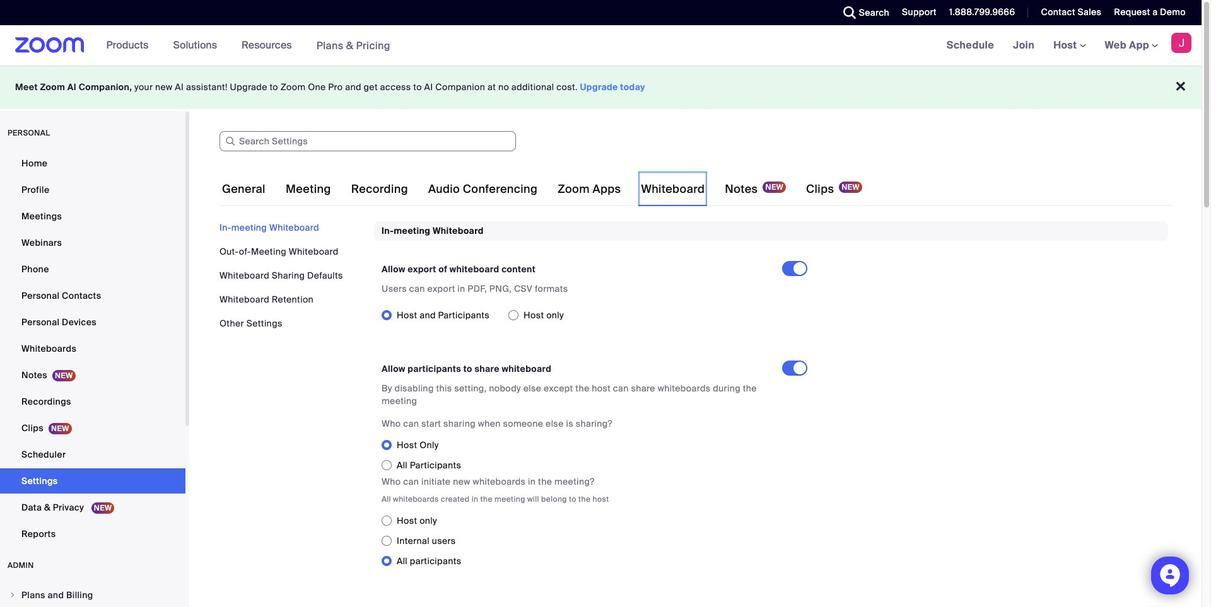 Task type: locate. For each thing, give the bounding box(es) containing it.
1 allow from the top
[[382, 264, 406, 275]]

apps
[[593, 182, 621, 197]]

zoom left apps at the top of the page
[[558, 182, 590, 197]]

& right data
[[44, 502, 51, 514]]

0 horizontal spatial only
[[420, 516, 437, 527]]

meeting up in-meeting whiteboard 'link'
[[286, 182, 331, 197]]

in-meeting whiteboard link
[[220, 222, 319, 233]]

0 horizontal spatial and
[[48, 590, 64, 601]]

right image
[[9, 592, 16, 599]]

except
[[544, 383, 573, 395]]

new right your
[[155, 81, 173, 93]]

& inside personal menu menu
[[44, 502, 51, 514]]

1 upgrade from the left
[[230, 81, 267, 93]]

host and participants
[[397, 310, 490, 321]]

all for all participants
[[397, 556, 408, 568]]

whiteboard up users can export in pdf, png, csv formats
[[450, 264, 499, 275]]

1 vertical spatial all
[[382, 495, 391, 505]]

2 who from the top
[[382, 477, 401, 488]]

whiteboards down initiate
[[393, 495, 439, 505]]

& for pricing
[[346, 39, 354, 52]]

1 vertical spatial in
[[528, 477, 536, 488]]

plans up meet zoom ai companion, your new ai assistant! upgrade to zoom one pro and get access to ai companion at no additional cost. upgrade today
[[317, 39, 344, 52]]

in left the pdf,
[[458, 284, 465, 295]]

plans and billing menu item
[[0, 584, 186, 608]]

clips inside personal menu menu
[[21, 423, 44, 434]]

all inside who can initiate new whiteboards in the meeting? 'option group'
[[397, 556, 408, 568]]

0 vertical spatial who
[[382, 419, 401, 430]]

resources button
[[242, 25, 298, 66]]

1 vertical spatial participants
[[410, 460, 461, 472]]

0 vertical spatial and
[[345, 81, 361, 93]]

sales
[[1078, 6, 1102, 18]]

1 horizontal spatial whiteboards
[[473, 477, 526, 488]]

& inside 'product information' navigation
[[346, 39, 354, 52]]

the down the meeting?
[[579, 495, 591, 505]]

2 horizontal spatial ai
[[424, 81, 433, 93]]

is
[[566, 419, 574, 430]]

whiteboards up "all whiteboards created in the meeting will belong to the host"
[[473, 477, 526, 488]]

can right users
[[409, 284, 425, 295]]

can left start
[[403, 419, 419, 430]]

2 horizontal spatial in
[[528, 477, 536, 488]]

reports link
[[0, 522, 186, 547]]

other
[[220, 318, 244, 329]]

in-meeting whiteboard up of
[[382, 225, 484, 237]]

reports
[[21, 529, 56, 540]]

1 horizontal spatial clips
[[806, 182, 834, 197]]

1 vertical spatial &
[[44, 502, 51, 514]]

1 vertical spatial personal
[[21, 317, 60, 328]]

0 vertical spatial whiteboard
[[450, 264, 499, 275]]

0 horizontal spatial notes
[[21, 370, 47, 381]]

and inside menu item
[[48, 590, 64, 601]]

0 vertical spatial all
[[397, 460, 408, 472]]

home
[[21, 158, 48, 169]]

1 ai from the left
[[67, 81, 76, 93]]

personal for personal contacts
[[21, 290, 60, 302]]

2 vertical spatial and
[[48, 590, 64, 601]]

host inside who can initiate new whiteboards in the meeting? 'option group'
[[397, 516, 417, 527]]

0 vertical spatial participants
[[408, 364, 461, 375]]

0 horizontal spatial host only
[[397, 516, 437, 527]]

0 vertical spatial meeting
[[286, 182, 331, 197]]

1 horizontal spatial share
[[631, 383, 656, 395]]

by
[[382, 383, 392, 395]]

personal
[[21, 290, 60, 302], [21, 317, 60, 328]]

export down of
[[427, 284, 455, 295]]

who down all participants
[[382, 477, 401, 488]]

allow up by
[[382, 364, 406, 375]]

request a demo link
[[1105, 0, 1202, 25], [1115, 6, 1186, 18]]

of
[[439, 264, 448, 275]]

0 vertical spatial new
[[155, 81, 173, 93]]

0 vertical spatial personal
[[21, 290, 60, 302]]

0 vertical spatial else
[[524, 383, 542, 395]]

can for who can start sharing when someone else is sharing?
[[403, 419, 419, 430]]

1 horizontal spatial new
[[453, 477, 471, 488]]

1 vertical spatial share
[[631, 383, 656, 395]]

ai left 'companion'
[[424, 81, 433, 93]]

personal devices
[[21, 317, 97, 328]]

the
[[576, 383, 590, 395], [743, 383, 757, 395], [538, 477, 552, 488], [481, 495, 493, 505], [579, 495, 591, 505]]

2 allow from the top
[[382, 364, 406, 375]]

1 horizontal spatial notes
[[725, 182, 758, 197]]

1 vertical spatial new
[[453, 477, 471, 488]]

additional
[[512, 81, 554, 93]]

and left billing
[[48, 590, 64, 601]]

sharing
[[272, 270, 305, 281]]

in right created at bottom
[[472, 495, 479, 505]]

option group
[[382, 306, 782, 326]]

meetings
[[21, 211, 62, 222]]

participants up initiate
[[410, 460, 461, 472]]

host down users
[[397, 310, 417, 321]]

host up internal
[[397, 516, 417, 527]]

out-of-meeting whiteboard link
[[220, 246, 339, 257]]

0 horizontal spatial ai
[[67, 81, 76, 93]]

0 vertical spatial plans
[[317, 39, 344, 52]]

pdf,
[[468, 284, 487, 295]]

companion
[[436, 81, 485, 93]]

1 vertical spatial plans
[[21, 590, 45, 601]]

participants up this
[[408, 364, 461, 375]]

nobody
[[489, 383, 521, 395]]

plans right right image
[[21, 590, 45, 601]]

settings down scheduler
[[21, 476, 58, 487]]

notes inside "link"
[[21, 370, 47, 381]]

participants
[[438, 310, 490, 321], [410, 460, 461, 472]]

1 horizontal spatial settings
[[247, 318, 282, 329]]

1 vertical spatial participants
[[410, 556, 462, 568]]

plans inside menu item
[[21, 590, 45, 601]]

zoom
[[40, 81, 65, 93], [281, 81, 306, 93], [558, 182, 590, 197]]

1 vertical spatial else
[[546, 419, 564, 430]]

0 vertical spatial &
[[346, 39, 354, 52]]

host inside meetings "navigation"
[[1054, 38, 1080, 52]]

in for meeting
[[472, 495, 479, 505]]

can right except
[[613, 383, 629, 395]]

else inside by disabling this setting, nobody else except the host can share whiteboards during the meeting
[[524, 383, 542, 395]]

zoom left one
[[281, 81, 306, 93]]

support
[[902, 6, 937, 18]]

0 horizontal spatial else
[[524, 383, 542, 395]]

1 vertical spatial settings
[[21, 476, 58, 487]]

2 ai from the left
[[175, 81, 184, 93]]

1 vertical spatial only
[[420, 516, 437, 527]]

meet
[[15, 81, 38, 93]]

and inside option group
[[420, 310, 436, 321]]

0 horizontal spatial clips
[[21, 423, 44, 434]]

participants inside who can initiate new whiteboards in the meeting? 'option group'
[[410, 556, 462, 568]]

upgrade down 'product information' navigation on the top of the page
[[230, 81, 267, 93]]

conferencing
[[463, 182, 538, 197]]

meeting down in-meeting whiteboard 'link'
[[251, 246, 286, 257]]

0 horizontal spatial in
[[458, 284, 465, 295]]

1 vertical spatial notes
[[21, 370, 47, 381]]

participants inside option group
[[438, 310, 490, 321]]

1 vertical spatial host only
[[397, 516, 437, 527]]

all for all whiteboards created in the meeting will belong to the host
[[382, 495, 391, 505]]

0 vertical spatial allow
[[382, 264, 406, 275]]

meeting down audio
[[394, 225, 431, 237]]

meeting down by
[[382, 396, 417, 407]]

0 horizontal spatial whiteboard
[[450, 264, 499, 275]]

option group containing host and participants
[[382, 306, 782, 326]]

export left of
[[408, 264, 436, 275]]

0 vertical spatial host only
[[524, 310, 564, 321]]

solutions button
[[173, 25, 223, 66]]

whiteboards left during
[[658, 383, 711, 395]]

and
[[345, 81, 361, 93], [420, 310, 436, 321], [48, 590, 64, 601]]

0 horizontal spatial &
[[44, 502, 51, 514]]

2 horizontal spatial zoom
[[558, 182, 590, 197]]

1 vertical spatial whiteboards
[[473, 477, 526, 488]]

ai left companion,
[[67, 81, 76, 93]]

1 vertical spatial meeting
[[251, 246, 286, 257]]

all
[[397, 460, 408, 472], [382, 495, 391, 505], [397, 556, 408, 568]]

settings down whiteboard retention link on the left of page
[[247, 318, 282, 329]]

products button
[[106, 25, 154, 66]]

to down resources dropdown button
[[270, 81, 278, 93]]

the right during
[[743, 383, 757, 395]]

and inside meet zoom ai companion, footer
[[345, 81, 361, 93]]

web app
[[1105, 38, 1150, 52]]

0 vertical spatial in
[[458, 284, 465, 295]]

search button
[[834, 0, 893, 25]]

1 horizontal spatial &
[[346, 39, 354, 52]]

2 horizontal spatial and
[[420, 310, 436, 321]]

0 horizontal spatial plans
[[21, 590, 45, 601]]

notes inside tabs of my account settings page tab list
[[725, 182, 758, 197]]

2 vertical spatial all
[[397, 556, 408, 568]]

participants
[[408, 364, 461, 375], [410, 556, 462, 568]]

content
[[502, 264, 536, 275]]

zoom right meet
[[40, 81, 65, 93]]

host only down formats
[[524, 310, 564, 321]]

the right except
[[576, 383, 590, 395]]

0 horizontal spatial upgrade
[[230, 81, 267, 93]]

else left except
[[524, 383, 542, 395]]

Search Settings text field
[[220, 131, 516, 151]]

by disabling this setting, nobody else except the host can share whiteboards during the meeting
[[382, 383, 757, 407]]

host for participants
[[397, 440, 417, 451]]

ai left assistant!
[[175, 81, 184, 93]]

only inside option group
[[547, 310, 564, 321]]

can
[[409, 284, 425, 295], [613, 383, 629, 395], [403, 419, 419, 430], [403, 477, 419, 488]]

in-meeting whiteboard element
[[374, 221, 1169, 587]]

host up sharing?
[[592, 383, 611, 395]]

clips
[[806, 182, 834, 197], [21, 423, 44, 434]]

recording
[[351, 182, 408, 197]]

profile picture image
[[1172, 33, 1192, 53]]

in for png,
[[458, 284, 465, 295]]

1 horizontal spatial else
[[546, 419, 564, 430]]

1 horizontal spatial and
[[345, 81, 361, 93]]

2 horizontal spatial whiteboards
[[658, 383, 711, 395]]

1 personal from the top
[[21, 290, 60, 302]]

1 vertical spatial clips
[[21, 423, 44, 434]]

menu bar
[[220, 221, 365, 330]]

0 vertical spatial share
[[475, 364, 500, 375]]

new up created at bottom
[[453, 477, 471, 488]]

app
[[1129, 38, 1150, 52]]

else left is
[[546, 419, 564, 430]]

host only up internal
[[397, 516, 437, 527]]

0 horizontal spatial in-meeting whiteboard
[[220, 222, 319, 233]]

menu bar containing in-meeting whiteboard
[[220, 221, 365, 330]]

products
[[106, 38, 149, 52]]

1 vertical spatial who
[[382, 477, 401, 488]]

0 horizontal spatial whiteboards
[[393, 495, 439, 505]]

1 horizontal spatial whiteboard
[[502, 364, 552, 375]]

0 horizontal spatial settings
[[21, 476, 58, 487]]

access
[[380, 81, 411, 93]]

0 vertical spatial host
[[592, 383, 611, 395]]

and left 'get'
[[345, 81, 361, 93]]

1 horizontal spatial only
[[547, 310, 564, 321]]

users
[[432, 536, 456, 547]]

1 who from the top
[[382, 419, 401, 430]]

1 vertical spatial and
[[420, 310, 436, 321]]

1 horizontal spatial in
[[472, 495, 479, 505]]

1 horizontal spatial upgrade
[[580, 81, 618, 93]]

meeting
[[231, 222, 267, 233], [394, 225, 431, 237], [382, 396, 417, 407], [495, 495, 525, 505]]

personal down phone
[[21, 290, 60, 302]]

1 vertical spatial export
[[427, 284, 455, 295]]

personal up the whiteboards
[[21, 317, 60, 328]]

host down the meeting?
[[593, 495, 609, 505]]

today
[[620, 81, 646, 93]]

only inside who can initiate new whiteboards in the meeting? 'option group'
[[420, 516, 437, 527]]

and down users can export in pdf, png, csv formats
[[420, 310, 436, 321]]

whiteboards inside by disabling this setting, nobody else except the host can share whiteboards during the meeting
[[658, 383, 711, 395]]

allow export of whiteboard content
[[382, 264, 536, 275]]

scheduler link
[[0, 442, 186, 468]]

who for who can initiate new whiteboards in the meeting?
[[382, 477, 401, 488]]

participants down the "users"
[[410, 556, 462, 568]]

participants down users can export in pdf, png, csv formats
[[438, 310, 490, 321]]

whiteboards
[[658, 383, 711, 395], [473, 477, 526, 488], [393, 495, 439, 505]]

participants for all
[[410, 556, 462, 568]]

contact sales link
[[1032, 0, 1105, 25], [1041, 6, 1102, 18]]

in- down recording on the top left of the page
[[382, 225, 394, 237]]

participants inside the who can start sharing when someone else is sharing? option group
[[410, 460, 461, 472]]

who can start sharing when someone else is sharing?
[[382, 419, 613, 430]]

1 vertical spatial allow
[[382, 364, 406, 375]]

in up the will
[[528, 477, 536, 488]]

the up belong
[[538, 477, 552, 488]]

0 vertical spatial participants
[[438, 310, 490, 321]]

2 vertical spatial whiteboards
[[393, 495, 439, 505]]

whiteboard
[[641, 182, 705, 197], [269, 222, 319, 233], [433, 225, 484, 237], [289, 246, 339, 257], [220, 270, 269, 281], [220, 294, 269, 305]]

home link
[[0, 151, 186, 176]]

0 vertical spatial notes
[[725, 182, 758, 197]]

0 vertical spatial whiteboards
[[658, 383, 711, 395]]

1 horizontal spatial ai
[[175, 81, 184, 93]]

0 vertical spatial only
[[547, 310, 564, 321]]

audio
[[428, 182, 460, 197]]

ai
[[67, 81, 76, 93], [175, 81, 184, 93], [424, 81, 433, 93]]

1 horizontal spatial plans
[[317, 39, 344, 52]]

contacts
[[62, 290, 101, 302]]

0 vertical spatial settings
[[247, 318, 282, 329]]

1 horizontal spatial host only
[[524, 310, 564, 321]]

host only
[[524, 310, 564, 321], [397, 516, 437, 527]]

host left only
[[397, 440, 417, 451]]

can down all participants
[[403, 477, 419, 488]]

privacy
[[53, 502, 84, 514]]

png,
[[490, 284, 512, 295]]

allow participants to share whiteboard
[[382, 364, 552, 375]]

2 vertical spatial in
[[472, 495, 479, 505]]

new
[[155, 81, 173, 93], [453, 477, 471, 488]]

host down contact sales
[[1054, 38, 1080, 52]]

whiteboard retention link
[[220, 294, 314, 305]]

1 horizontal spatial in-
[[382, 225, 394, 237]]

setting,
[[454, 383, 487, 395]]

upgrade right the cost.
[[580, 81, 618, 93]]

personal menu menu
[[0, 151, 186, 548]]

only up 'internal users'
[[420, 516, 437, 527]]

who for who can start sharing when someone else is sharing?
[[382, 419, 401, 430]]

& for privacy
[[44, 502, 51, 514]]

host only inside option group
[[524, 310, 564, 321]]

plans inside 'product information' navigation
[[317, 39, 344, 52]]

2 personal from the top
[[21, 317, 60, 328]]

meeting
[[286, 182, 331, 197], [251, 246, 286, 257]]

all inside the who can start sharing when someone else is sharing? option group
[[397, 460, 408, 472]]

allow up users
[[382, 264, 406, 275]]

1 horizontal spatial in-meeting whiteboard
[[382, 225, 484, 237]]

0 vertical spatial clips
[[806, 182, 834, 197]]

1 vertical spatial whiteboard
[[502, 364, 552, 375]]

0 horizontal spatial share
[[475, 364, 500, 375]]

who up host only
[[382, 419, 401, 430]]

notes
[[725, 182, 758, 197], [21, 370, 47, 381]]

0 horizontal spatial new
[[155, 81, 173, 93]]

only down formats
[[547, 310, 564, 321]]

data
[[21, 502, 42, 514]]

banner
[[0, 25, 1202, 66]]

in-meeting whiteboard up "out-of-meeting whiteboard" link
[[220, 222, 319, 233]]

recordings link
[[0, 389, 186, 415]]

personal
[[8, 128, 50, 138]]

whiteboard up nobody
[[502, 364, 552, 375]]

in- up out-
[[220, 222, 231, 233]]

plans
[[317, 39, 344, 52], [21, 590, 45, 601]]

all whiteboards created in the meeting will belong to the host
[[382, 495, 609, 505]]

& left pricing
[[346, 39, 354, 52]]

meeting inside menu bar
[[251, 246, 286, 257]]

host inside the who can start sharing when someone else is sharing? option group
[[397, 440, 417, 451]]

settings link
[[0, 469, 186, 494]]



Task type: vqa. For each thing, say whether or not it's contained in the screenshot.
Devices
yes



Task type: describe. For each thing, give the bounding box(es) containing it.
allow for allow export of whiteboard content
[[382, 264, 406, 275]]

1.888.799.9666
[[950, 6, 1016, 18]]

who can initiate new whiteboards in the meeting? option group
[[382, 511, 818, 572]]

request a demo
[[1115, 6, 1186, 18]]

billing
[[66, 590, 93, 601]]

clips inside tabs of my account settings page tab list
[[806, 182, 834, 197]]

settings inside personal menu menu
[[21, 476, 58, 487]]

whiteboards
[[21, 343, 76, 355]]

1 vertical spatial host
[[593, 495, 609, 505]]

plans for plans and billing
[[21, 590, 45, 601]]

all participants
[[397, 460, 461, 472]]

contact
[[1041, 6, 1076, 18]]

whiteboard retention
[[220, 294, 314, 305]]

pricing
[[356, 39, 391, 52]]

2 upgrade from the left
[[580, 81, 618, 93]]

formats
[[535, 284, 568, 295]]

to right access
[[413, 81, 422, 93]]

admin
[[8, 561, 34, 571]]

internal
[[397, 536, 430, 547]]

product information navigation
[[97, 25, 400, 66]]

clips link
[[0, 416, 186, 441]]

profile
[[21, 184, 50, 196]]

new inside the in-meeting whiteboard element
[[453, 477, 471, 488]]

host only
[[397, 440, 439, 451]]

banner containing products
[[0, 25, 1202, 66]]

can inside by disabling this setting, nobody else except the host can share whiteboards during the meeting
[[613, 383, 629, 395]]

profile link
[[0, 177, 186, 203]]

zoom inside tabs of my account settings page tab list
[[558, 182, 590, 197]]

can for users can export in pdf, png, csv formats
[[409, 284, 425, 295]]

0 vertical spatial export
[[408, 264, 436, 275]]

of-
[[239, 246, 251, 257]]

whiteboard sharing defaults
[[220, 270, 343, 281]]

phone link
[[0, 257, 186, 282]]

1 horizontal spatial zoom
[[281, 81, 306, 93]]

someone
[[503, 419, 544, 430]]

join
[[1013, 38, 1035, 52]]

at
[[488, 81, 496, 93]]

to up "setting," at the left bottom
[[464, 364, 472, 375]]

whiteboard sharing defaults link
[[220, 270, 343, 281]]

internal users
[[397, 536, 456, 547]]

schedule
[[947, 38, 994, 52]]

host down csv
[[524, 310, 544, 321]]

personal for personal devices
[[21, 317, 60, 328]]

all for all participants
[[397, 460, 408, 472]]

data & privacy link
[[0, 495, 186, 521]]

demo
[[1160, 6, 1186, 18]]

zoom apps
[[558, 182, 621, 197]]

during
[[713, 383, 741, 395]]

who can start sharing when someone else is sharing? option group
[[382, 436, 818, 476]]

allow for allow participants to share whiteboard
[[382, 364, 406, 375]]

host for users
[[397, 516, 417, 527]]

meet zoom ai companion, footer
[[0, 66, 1202, 109]]

plans and billing
[[21, 590, 93, 601]]

who can initiate new whiteboards in the meeting?
[[382, 477, 595, 488]]

meeting inside tabs of my account settings page tab list
[[286, 182, 331, 197]]

meeting up of-
[[231, 222, 267, 233]]

host only inside who can initiate new whiteboards in the meeting? 'option group'
[[397, 516, 437, 527]]

and for plans and billing
[[48, 590, 64, 601]]

users
[[382, 284, 407, 295]]

meet zoom ai companion, your new ai assistant! upgrade to zoom one pro and get access to ai companion at no additional cost. upgrade today
[[15, 81, 646, 93]]

schedule link
[[937, 25, 1004, 66]]

resources
[[242, 38, 292, 52]]

personal contacts
[[21, 290, 101, 302]]

start
[[421, 419, 441, 430]]

and for host and participants
[[420, 310, 436, 321]]

only
[[420, 440, 439, 451]]

3 ai from the left
[[424, 81, 433, 93]]

sharing
[[444, 419, 476, 430]]

whiteboard inside tabs of my account settings page tab list
[[641, 182, 705, 197]]

other settings link
[[220, 318, 282, 329]]

created
[[441, 495, 470, 505]]

phone
[[21, 264, 49, 275]]

belong
[[541, 495, 567, 505]]

pro
[[328, 81, 343, 93]]

request
[[1115, 6, 1151, 18]]

contact sales
[[1041, 6, 1102, 18]]

scheduler
[[21, 449, 66, 461]]

webinars link
[[0, 230, 186, 256]]

out-of-meeting whiteboard
[[220, 246, 339, 257]]

zoom logo image
[[15, 37, 84, 53]]

retention
[[272, 294, 314, 305]]

participants for allow
[[408, 364, 461, 375]]

assistant!
[[186, 81, 228, 93]]

personal devices link
[[0, 310, 186, 335]]

get
[[364, 81, 378, 93]]

meetings link
[[0, 204, 186, 229]]

the down who can initiate new whiteboards in the meeting?
[[481, 495, 493, 505]]

no
[[498, 81, 509, 93]]

0 horizontal spatial in-
[[220, 222, 231, 233]]

solutions
[[173, 38, 217, 52]]

initiate
[[421, 477, 451, 488]]

web
[[1105, 38, 1127, 52]]

host for only
[[397, 310, 417, 321]]

meeting inside by disabling this setting, nobody else except the host can share whiteboards during the meeting
[[382, 396, 417, 407]]

web app button
[[1105, 38, 1159, 52]]

option group inside the in-meeting whiteboard element
[[382, 306, 782, 326]]

one
[[308, 81, 326, 93]]

will
[[527, 495, 539, 505]]

this
[[436, 383, 452, 395]]

host button
[[1054, 38, 1086, 52]]

share inside by disabling this setting, nobody else except the host can share whiteboards during the meeting
[[631, 383, 656, 395]]

general
[[222, 182, 266, 197]]

out-
[[220, 246, 239, 257]]

csv
[[514, 284, 533, 295]]

meetings navigation
[[937, 25, 1202, 66]]

join link
[[1004, 25, 1044, 66]]

plans for plans & pricing
[[317, 39, 344, 52]]

host inside by disabling this setting, nobody else except the host can share whiteboards during the meeting
[[592, 383, 611, 395]]

to down the meeting?
[[569, 495, 577, 505]]

sharing?
[[576, 419, 613, 430]]

can for who can initiate new whiteboards in the meeting?
[[403, 477, 419, 488]]

new inside meet zoom ai companion, footer
[[155, 81, 173, 93]]

tabs of my account settings page tab list
[[220, 172, 865, 207]]

your
[[134, 81, 153, 93]]

0 horizontal spatial zoom
[[40, 81, 65, 93]]

data & privacy
[[21, 502, 86, 514]]

audio conferencing
[[428, 182, 538, 197]]

plans & pricing
[[317, 39, 391, 52]]

devices
[[62, 317, 97, 328]]

users can export in pdf, png, csv formats
[[382, 284, 568, 295]]

meeting left the will
[[495, 495, 525, 505]]

whiteboards link
[[0, 336, 186, 362]]



